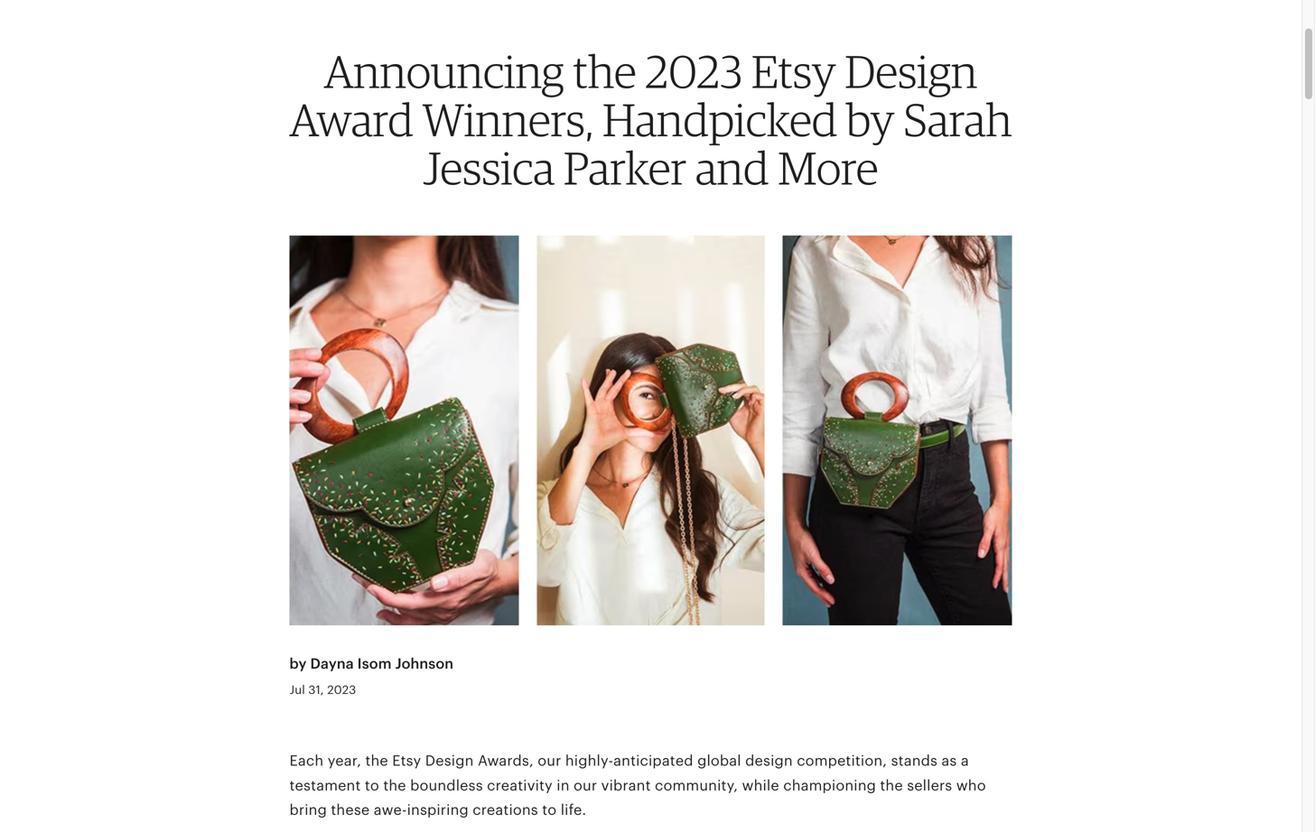 Task type: describe. For each thing, give the bounding box(es) containing it.
sarah
[[903, 92, 1012, 147]]

while
[[742, 778, 779, 794]]

by dayna isom johnson
[[289, 656, 454, 672]]

each
[[289, 753, 324, 770]]

by inside announcing the 2023 etsy design award winners, handpicked by sarah jessica parker and more
[[846, 92, 894, 147]]

handpicked
[[602, 92, 837, 147]]

announcing the 2023 etsy design award winners, handpicked by sarah jessica parker and more
[[289, 44, 1012, 195]]

who
[[956, 778, 986, 794]]

stands
[[891, 753, 938, 770]]

jessica
[[423, 140, 555, 195]]

year,
[[328, 753, 361, 770]]

highly-
[[565, 753, 613, 770]]

design for highly-
[[425, 753, 474, 770]]

championing
[[783, 778, 876, 794]]

winners,
[[422, 92, 594, 147]]

design
[[745, 753, 793, 770]]

testament
[[289, 778, 361, 794]]

in
[[557, 778, 570, 794]]

0 vertical spatial our
[[538, 753, 561, 770]]

a
[[961, 753, 969, 770]]

1 vertical spatial our
[[574, 778, 597, 794]]

anticipated
[[613, 753, 693, 770]]

etsy for the
[[392, 753, 421, 770]]

2023 for 31,
[[327, 684, 356, 697]]

creativity
[[487, 778, 553, 794]]

awards,
[[478, 753, 534, 770]]

2023 for the
[[645, 44, 743, 98]]

award
[[289, 92, 413, 147]]



Task type: locate. For each thing, give the bounding box(es) containing it.
more
[[778, 140, 878, 195]]

0 vertical spatial 2023
[[645, 44, 743, 98]]

boundless
[[410, 778, 483, 794]]

design inside announcing the 2023 etsy design award winners, handpicked by sarah jessica parker and more
[[845, 44, 977, 98]]

community,
[[655, 778, 738, 794]]

the
[[573, 44, 636, 98], [365, 753, 388, 770], [383, 778, 406, 794], [880, 778, 903, 794]]

0 horizontal spatial etsy
[[392, 753, 421, 770]]

2023
[[645, 44, 743, 98], [327, 684, 356, 697]]

awe-
[[374, 803, 407, 819]]

1 horizontal spatial etsy
[[751, 44, 836, 98]]

0 horizontal spatial by
[[289, 656, 307, 672]]

global
[[697, 753, 741, 770]]

2023 inside announcing the 2023 etsy design award winners, handpicked by sarah jessica parker and more
[[645, 44, 743, 98]]

0 vertical spatial design
[[845, 44, 977, 98]]

each year, the etsy design awards, our highly-anticipated global design competition, stands as a testament to the boundless creativity in our vibrant community, while championing the sellers who bring these awe-inspiring creations to life.
[[289, 753, 986, 819]]

1 vertical spatial to
[[542, 803, 557, 819]]

to
[[365, 778, 379, 794], [542, 803, 557, 819]]

etsy for 2023
[[751, 44, 836, 98]]

0 horizontal spatial 2023
[[327, 684, 356, 697]]

dayna
[[310, 656, 354, 672]]

our
[[538, 753, 561, 770], [574, 778, 597, 794]]

competition,
[[797, 753, 887, 770]]

0 vertical spatial etsy
[[751, 44, 836, 98]]

0 horizontal spatial our
[[538, 753, 561, 770]]

etsy inside announcing the 2023 etsy design award winners, handpicked by sarah jessica parker and more
[[751, 44, 836, 98]]

31,
[[308, 684, 324, 697]]

0 vertical spatial by
[[846, 92, 894, 147]]

design
[[845, 44, 977, 98], [425, 753, 474, 770]]

as
[[941, 753, 957, 770]]

0 horizontal spatial to
[[365, 778, 379, 794]]

announcing
[[324, 44, 564, 98]]

the inside announcing the 2023 etsy design award winners, handpicked by sarah jessica parker and more
[[573, 44, 636, 98]]

1 horizontal spatial by
[[846, 92, 894, 147]]

isom
[[357, 656, 392, 672]]

creations
[[473, 803, 538, 819]]

design inside each year, the etsy design awards, our highly-anticipated global design competition, stands as a testament to the boundless creativity in our vibrant community, while championing the sellers who bring these awe-inspiring creations to life.
[[425, 753, 474, 770]]

etsy
[[751, 44, 836, 98], [392, 753, 421, 770]]

1 horizontal spatial our
[[574, 778, 597, 794]]

0 vertical spatial to
[[365, 778, 379, 794]]

our right in
[[574, 778, 597, 794]]

our up in
[[538, 753, 561, 770]]

life.
[[561, 803, 586, 819]]

0 horizontal spatial design
[[425, 753, 474, 770]]

by
[[846, 92, 894, 147], [289, 656, 307, 672]]

sellers
[[907, 778, 952, 794]]

etsy inside each year, the etsy design awards, our highly-anticipated global design competition, stands as a testament to the boundless creativity in our vibrant community, while championing the sellers who bring these awe-inspiring creations to life.
[[392, 753, 421, 770]]

1 vertical spatial etsy
[[392, 753, 421, 770]]

1 vertical spatial by
[[289, 656, 307, 672]]

design for handpicked
[[845, 44, 977, 98]]

inspiring
[[407, 803, 469, 819]]

1 horizontal spatial design
[[845, 44, 977, 98]]

1 horizontal spatial 2023
[[645, 44, 743, 98]]

by up jul
[[289, 656, 307, 672]]

1 vertical spatial 2023
[[327, 684, 356, 697]]

jul
[[289, 684, 305, 697]]

vibrant
[[601, 778, 651, 794]]

1 horizontal spatial to
[[542, 803, 557, 819]]

and
[[695, 140, 769, 195]]

parker
[[564, 140, 687, 195]]

these
[[331, 803, 370, 819]]

johnson
[[395, 656, 454, 672]]

to left life.
[[542, 803, 557, 819]]

bring
[[289, 803, 327, 819]]

by left the sarah
[[846, 92, 894, 147]]

1 vertical spatial design
[[425, 753, 474, 770]]

jul 31, 2023
[[289, 684, 356, 697]]

to up "awe-"
[[365, 778, 379, 794]]



Task type: vqa. For each thing, say whether or not it's contained in the screenshot.
Design in the Announcing the 2023 Etsy Design Award Winners, Handpicked by Sarah Jessica Parker and More
yes



